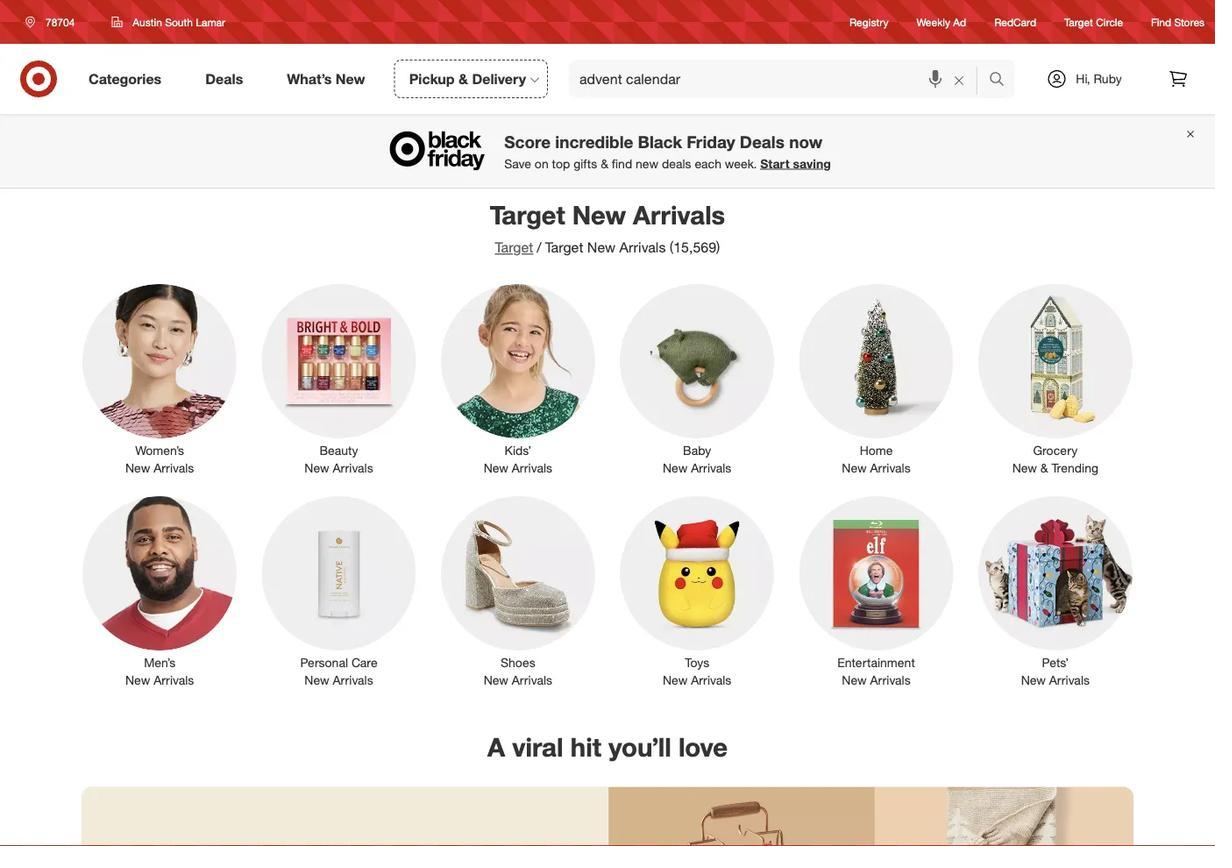 Task type: describe. For each thing, give the bounding box(es) containing it.
find
[[1152, 15, 1172, 28]]

grocery
[[1034, 443, 1078, 458]]

target circle link
[[1065, 14, 1124, 29]]

kids' new arrivals
[[484, 443, 553, 476]]

deals inside 'score incredible black friday deals now save on top gifts & find new deals each week. start saving'
[[740, 132, 785, 152]]

delivery
[[472, 70, 526, 87]]

arrivals for women's
[[154, 461, 194, 476]]

pickup
[[409, 70, 455, 87]]

score incredible black friday deals now save on top gifts & find new deals each week. start saving
[[505, 132, 831, 171]]

0 horizontal spatial &
[[459, 70, 468, 87]]

baby new arrivals
[[663, 443, 732, 476]]

& inside 'score incredible black friday deals now save on top gifts & find new deals each week. start saving'
[[601, 156, 609, 171]]

arrivals left (15,569)
[[620, 239, 666, 256]]

pickup & delivery link
[[394, 60, 548, 98]]

personal
[[300, 655, 348, 671]]

home new arrivals
[[843, 443, 911, 476]]

trending
[[1052, 461, 1099, 476]]

new for pets'
[[1022, 673, 1047, 688]]

new for shoes
[[484, 673, 509, 688]]

care
[[352, 655, 378, 671]]

What can we help you find? suggestions appear below search field
[[569, 60, 994, 98]]

entertainment
[[838, 655, 916, 671]]

viral
[[513, 732, 564, 763]]

ad
[[954, 15, 967, 28]]

arrivals for kids'
[[512, 461, 553, 476]]

new right /
[[588, 239, 616, 256]]

love
[[679, 732, 728, 763]]

now
[[790, 132, 823, 152]]

lamar
[[196, 15, 226, 29]]

weekly ad
[[917, 15, 967, 28]]

arrivals for beauty
[[333, 461, 373, 476]]

arrivals for entertainment
[[871, 673, 911, 688]]

home
[[860, 443, 893, 458]]

what's new
[[287, 70, 366, 87]]

hi,
[[1077, 71, 1091, 86]]

new for entertainment
[[843, 673, 867, 688]]

new for women's
[[125, 461, 150, 476]]

78704 button
[[14, 6, 93, 38]]

find stores
[[1152, 15, 1205, 28]]

pets'
[[1043, 655, 1069, 671]]

new for beauty
[[305, 461, 330, 476]]

new for what's
[[336, 70, 366, 87]]

a
[[488, 732, 505, 763]]

new for baby
[[663, 461, 688, 476]]

registry
[[850, 15, 889, 28]]

search button
[[982, 60, 1024, 102]]

south
[[165, 15, 193, 29]]

shoes new arrivals
[[484, 655, 553, 688]]

78704
[[46, 15, 75, 29]]

weekly ad link
[[917, 14, 967, 29]]

redcard
[[995, 15, 1037, 28]]

beauty new arrivals
[[305, 443, 373, 476]]

arrivals for shoes
[[512, 673, 553, 688]]

top
[[552, 156, 570, 171]]

austin
[[133, 15, 162, 29]]

arrivals for toys
[[691, 673, 732, 688]]

personal care new arrivals
[[300, 655, 378, 688]]

entertainment new arrivals
[[838, 655, 916, 688]]

new for home
[[843, 461, 867, 476]]

target new arrivals target / target new arrivals (15,569)
[[490, 199, 726, 256]]

/
[[537, 239, 542, 256]]

arrivals for home
[[871, 461, 911, 476]]

arrivals for pets'
[[1050, 673, 1090, 688]]

saving
[[794, 156, 831, 171]]

pets' new arrivals
[[1022, 655, 1090, 688]]

0 vertical spatial deals
[[205, 70, 243, 87]]

toys
[[685, 655, 710, 671]]

hit
[[571, 732, 602, 763]]

arrivals for men's
[[154, 673, 194, 688]]

shoes
[[501, 655, 536, 671]]



Task type: vqa. For each thing, say whether or not it's contained in the screenshot.
year
no



Task type: locate. For each thing, give the bounding box(es) containing it.
austin south lamar
[[133, 15, 226, 29]]

arrivals down men's
[[154, 673, 194, 688]]

deals
[[205, 70, 243, 87], [740, 132, 785, 152]]

new down "women's"
[[125, 461, 150, 476]]

categories
[[89, 70, 162, 87]]

arrivals for target
[[633, 199, 726, 230]]

score
[[505, 132, 551, 152]]

baby
[[684, 443, 712, 458]]

target circle
[[1065, 15, 1124, 28]]

new inside baby new arrivals
[[663, 461, 688, 476]]

0 vertical spatial &
[[459, 70, 468, 87]]

gifts
[[574, 156, 598, 171]]

new for men's
[[125, 673, 150, 688]]

arrivals down baby
[[691, 461, 732, 476]]

ruby
[[1094, 71, 1123, 86]]

new down grocery
[[1013, 461, 1038, 476]]

new down 'personal' on the bottom of page
[[305, 673, 330, 688]]

new inside toys new arrivals
[[663, 673, 688, 688]]

arrivals inside toys new arrivals
[[691, 673, 732, 688]]

redcard link
[[995, 14, 1037, 29]]

& left find at the right of page
[[601, 156, 609, 171]]

(15,569)
[[670, 239, 721, 256]]

arrivals inside the men's new arrivals
[[154, 673, 194, 688]]

new down shoes
[[484, 673, 509, 688]]

arrivals inside home new arrivals
[[871, 461, 911, 476]]

new down pets'
[[1022, 673, 1047, 688]]

arrivals down "women's"
[[154, 461, 194, 476]]

arrivals down shoes
[[512, 673, 553, 688]]

target link
[[495, 239, 534, 256]]

men's
[[144, 655, 176, 671]]

stores
[[1175, 15, 1205, 28]]

arrivals inside baby new arrivals
[[691, 461, 732, 476]]

women's
[[135, 443, 184, 458]]

friday
[[687, 132, 736, 152]]

arrivals up (15,569)
[[633, 199, 726, 230]]

target
[[1065, 15, 1094, 28], [490, 199, 566, 230], [495, 239, 534, 256], [545, 239, 584, 256]]

target left circle
[[1065, 15, 1094, 28]]

& down grocery
[[1041, 461, 1049, 476]]

women's new arrivals
[[125, 443, 194, 476]]

black
[[638, 132, 683, 152]]

new
[[636, 156, 659, 171]]

new inside kids' new arrivals
[[484, 461, 509, 476]]

new inside personal care new arrivals
[[305, 673, 330, 688]]

2 vertical spatial &
[[1041, 461, 1049, 476]]

search
[[982, 72, 1024, 89]]

new right the what's
[[336, 70, 366, 87]]

new inside beauty new arrivals
[[305, 461, 330, 476]]

find stores link
[[1152, 14, 1205, 29]]

new inside entertainment new arrivals
[[843, 673, 867, 688]]

new inside home new arrivals
[[843, 461, 867, 476]]

what's new link
[[272, 60, 387, 98]]

you'll
[[609, 732, 672, 763]]

arrivals down 'entertainment'
[[871, 673, 911, 688]]

arrivals down home
[[871, 461, 911, 476]]

hi, ruby
[[1077, 71, 1123, 86]]

arrivals for baby
[[691, 461, 732, 476]]

what's
[[287, 70, 332, 87]]

1 vertical spatial &
[[601, 156, 609, 171]]

grocery new & trending
[[1013, 443, 1099, 476]]

new inside pets' new arrivals
[[1022, 673, 1047, 688]]

1 horizontal spatial deals
[[740, 132, 785, 152]]

new down baby
[[663, 461, 688, 476]]

week.
[[725, 156, 757, 171]]

1 horizontal spatial &
[[601, 156, 609, 171]]

arrivals down 'toys'
[[691, 673, 732, 688]]

new down men's
[[125, 673, 150, 688]]

new inside women's new arrivals
[[125, 461, 150, 476]]

circle
[[1097, 15, 1124, 28]]

austin south lamar button
[[100, 6, 237, 38]]

arrivals inside pets' new arrivals
[[1050, 673, 1090, 688]]

beauty
[[320, 443, 358, 458]]

on
[[535, 156, 549, 171]]

new down 'toys'
[[663, 673, 688, 688]]

deals down lamar
[[205, 70, 243, 87]]

&
[[459, 70, 468, 87], [601, 156, 609, 171], [1041, 461, 1049, 476]]

deals up start
[[740, 132, 785, 152]]

categories link
[[74, 60, 184, 98]]

arrivals inside shoes new arrivals
[[512, 673, 553, 688]]

arrivals inside women's new arrivals
[[154, 461, 194, 476]]

new down 'entertainment'
[[843, 673, 867, 688]]

new down beauty
[[305, 461, 330, 476]]

deals
[[662, 156, 692, 171]]

arrivals inside kids' new arrivals
[[512, 461, 553, 476]]

a viral hit you'll love
[[488, 732, 728, 763]]

arrivals inside entertainment new arrivals
[[871, 673, 911, 688]]

new inside grocery new & trending
[[1013, 461, 1038, 476]]

new inside shoes new arrivals
[[484, 673, 509, 688]]

new inside the men's new arrivals
[[125, 673, 150, 688]]

arrivals down care
[[333, 673, 373, 688]]

new down home
[[843, 461, 867, 476]]

& inside grocery new & trending
[[1041, 461, 1049, 476]]

save
[[505, 156, 532, 171]]

men's new arrivals
[[125, 655, 194, 688]]

new for grocery
[[1013, 461, 1038, 476]]

toys new arrivals
[[663, 655, 732, 688]]

0 horizontal spatial deals
[[205, 70, 243, 87]]

incredible
[[556, 132, 634, 152]]

new down kids'
[[484, 461, 509, 476]]

start
[[761, 156, 790, 171]]

target up /
[[490, 199, 566, 230]]

deals link
[[191, 60, 265, 98]]

new
[[336, 70, 366, 87], [573, 199, 626, 230], [588, 239, 616, 256], [125, 461, 150, 476], [305, 461, 330, 476], [484, 461, 509, 476], [663, 461, 688, 476], [843, 461, 867, 476], [1013, 461, 1038, 476], [125, 673, 150, 688], [305, 673, 330, 688], [484, 673, 509, 688], [663, 673, 688, 688], [843, 673, 867, 688], [1022, 673, 1047, 688]]

kids'
[[505, 443, 532, 458]]

1 vertical spatial deals
[[740, 132, 785, 152]]

target left /
[[495, 239, 534, 256]]

2 horizontal spatial &
[[1041, 461, 1049, 476]]

each
[[695, 156, 722, 171]]

registry link
[[850, 14, 889, 29]]

arrivals down kids'
[[512, 461, 553, 476]]

new for toys
[[663, 673, 688, 688]]

arrivals inside beauty new arrivals
[[333, 461, 373, 476]]

arrivals
[[633, 199, 726, 230], [620, 239, 666, 256], [154, 461, 194, 476], [333, 461, 373, 476], [512, 461, 553, 476], [691, 461, 732, 476], [871, 461, 911, 476], [154, 673, 194, 688], [333, 673, 373, 688], [512, 673, 553, 688], [691, 673, 732, 688], [871, 673, 911, 688], [1050, 673, 1090, 688]]

& right pickup
[[459, 70, 468, 87]]

new for target
[[573, 199, 626, 230]]

new for kids'
[[484, 461, 509, 476]]

pickup & delivery
[[409, 70, 526, 87]]

arrivals down beauty
[[333, 461, 373, 476]]

find
[[612, 156, 633, 171]]

target right /
[[545, 239, 584, 256]]

arrivals inside personal care new arrivals
[[333, 673, 373, 688]]

new down gifts
[[573, 199, 626, 230]]

weekly
[[917, 15, 951, 28]]

arrivals down pets'
[[1050, 673, 1090, 688]]



